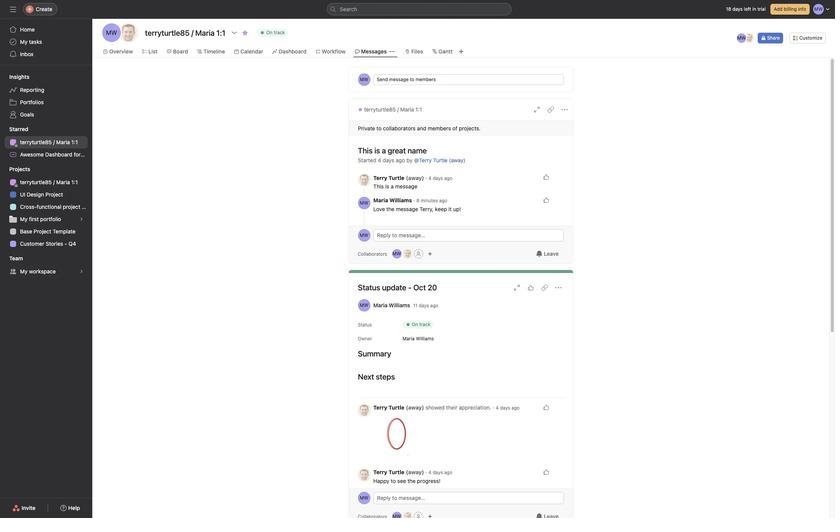 Task type: vqa. For each thing, say whether or not it's contained in the screenshot.
Turtle
yes



Task type: describe. For each thing, give the bounding box(es) containing it.
@terry turtle (away) link
[[414, 157, 466, 163]]

team
[[9, 255, 23, 262]]

template
[[53, 228, 75, 235]]

18 days left in trial
[[726, 6, 766, 12]]

invite
[[22, 505, 35, 511]]

williams for 11
[[389, 302, 410, 309]]

goals
[[20, 111, 34, 118]]

add billing info button
[[770, 4, 810, 15]]

1 vertical spatial copy link image
[[541, 285, 548, 291]]

terry,
[[420, 206, 434, 212]]

gantt link
[[432, 47, 453, 56]]

full screen image
[[534, 107, 540, 113]]

share button
[[758, 33, 783, 43]]

awesome
[[20, 151, 44, 158]]

20
[[428, 283, 437, 292]]

overview
[[109, 48, 133, 55]]

maria up the love
[[373, 197, 388, 203]]

tasks
[[29, 38, 42, 45]]

billing
[[784, 6, 797, 12]]

private
[[358, 125, 375, 132]]

by
[[407, 157, 413, 163]]

customize
[[799, 35, 822, 41]]

tt button left the happy
[[358, 469, 370, 481]]

(away) inside the this is a great name started 4 days ago by @terry turtle (away)
[[449, 157, 466, 163]]

turtle inside the this is a great name started 4 days ago by @terry turtle (away)
[[433, 157, 448, 163]]

on track button
[[254, 27, 291, 38]]

days inside terry turtle (away) showed their appreciation. · 4 days ago
[[500, 405, 510, 411]]

/ inside starred 'element'
[[53, 139, 55, 145]]

1 add or remove collaborators image from the top
[[428, 252, 432, 256]]

1:1 inside "projects" element
[[71, 179, 78, 185]]

0 vertical spatial terryturtle85 / maria 1:1
[[364, 106, 422, 113]]

happy to see the progress!
[[373, 478, 441, 484]]

messages
[[361, 48, 387, 55]]

base project template link
[[5, 225, 88, 238]]

workflow link
[[316, 47, 346, 56]]

terryturtle85 / maria 1:1 link inside "projects" element
[[5, 176, 88, 188]]

cross-functional project plan link
[[5, 201, 92, 213]]

terry turtle (away) showed their appreciation. · 4 days ago
[[373, 404, 520, 411]]

timeline link
[[197, 47, 225, 56]]

status update - oct 20 link
[[358, 283, 437, 292]]

calendar link
[[234, 47, 263, 56]]

(away) down by
[[406, 175, 424, 181]]

happy
[[373, 478, 389, 484]]

home
[[20, 26, 35, 33]]

tt left share button
[[746, 35, 752, 41]]

collaborators
[[358, 251, 387, 257]]

board link
[[167, 47, 188, 56]]

1 terry from the top
[[373, 175, 387, 181]]

- for stories
[[65, 240, 67, 247]]

0 vertical spatial terryturtle85
[[364, 106, 396, 113]]

and
[[417, 125, 426, 132]]

terryturtle85 for terryturtle85 / maria 1:1 link within the "projects" element
[[20, 179, 52, 185]]

terryturtle85 / maria 1:1 inside starred 'element'
[[20, 139, 78, 145]]

maria down update
[[373, 302, 387, 309]]

@terry
[[414, 157, 432, 163]]

1 maria williams link from the top
[[373, 197, 412, 203]]

projects button
[[0, 165, 30, 173]]

dashboard link
[[273, 47, 306, 56]]

starred element
[[0, 122, 112, 162]]

for
[[74, 151, 81, 158]]

1 vertical spatial members
[[428, 125, 451, 132]]

maria williams 11 days ago
[[373, 302, 438, 309]]

add tab image
[[458, 48, 464, 55]]

days right the 18
[[733, 6, 743, 12]]

portfolio
[[40, 216, 61, 222]]

first
[[29, 216, 39, 222]]

status update - oct 20
[[358, 283, 437, 292]]

remove from starred image
[[242, 30, 248, 36]]

terry for 2nd terry turtle link from the bottom of the page
[[373, 404, 387, 411]]

in
[[752, 6, 756, 12]]

my tasks link
[[5, 36, 88, 48]]

projects element
[[0, 162, 92, 252]]

messages link
[[355, 47, 387, 56]]

terryturtle85 / maria 1:1 inside "projects" element
[[20, 179, 78, 185]]

on inside on track dropdown button
[[266, 30, 273, 35]]

info
[[798, 6, 806, 12]]

portfolios link
[[5, 96, 88, 108]]

my for my tasks
[[20, 38, 28, 45]]

2 vertical spatial message
[[396, 206, 418, 212]]

insights button
[[0, 73, 29, 81]]

see details, my first portfolio image
[[79, 217, 84, 222]]

project
[[63, 203, 80, 210]]

love the message terry, keep it up!
[[373, 206, 461, 212]]

· down the @terry
[[426, 175, 427, 181]]

functional
[[37, 203, 61, 210]]

ui
[[20, 191, 25, 198]]

oct
[[413, 283, 426, 292]]

customer stories - q4
[[20, 240, 76, 247]]

new
[[82, 151, 93, 158]]

members inside button
[[416, 77, 436, 82]]

2 vertical spatial williams
[[416, 336, 434, 341]]

williams for ·
[[389, 197, 412, 203]]

this is a great name started 4 days ago by @terry turtle (away)
[[358, 146, 466, 163]]

this is a great name link
[[358, 146, 427, 155]]

trial
[[758, 6, 766, 12]]

days inside the this is a great name started 4 days ago by @terry turtle (away)
[[383, 157, 394, 163]]

days down @terry turtle (away) link
[[433, 175, 443, 181]]

create button
[[23, 3, 57, 15]]

teams element
[[0, 252, 92, 279]]

inbox link
[[5, 48, 88, 60]]

18
[[726, 6, 731, 12]]

home link
[[5, 23, 88, 36]]

tab actions image
[[390, 49, 394, 54]]

2 0 likes. click to like this task image from the top
[[543, 404, 549, 410]]

ago inside maria williams 11 days ago
[[430, 303, 438, 308]]

customer stories - q4 link
[[5, 238, 88, 250]]

inbox
[[20, 51, 33, 57]]

0 likes. click to like this task image for happy to see the progress!
[[543, 469, 549, 475]]

0 vertical spatial dashboard
[[279, 48, 306, 55]]

add billing info
[[774, 6, 806, 12]]

projects
[[9, 166, 30, 172]]

on track inside dropdown button
[[266, 30, 285, 35]]

maria inside starred 'element'
[[56, 139, 70, 145]]

awesome dashboard for new project link
[[5, 148, 112, 161]]

portfolios
[[20, 99, 44, 105]]

1 horizontal spatial on
[[412, 322, 418, 327]]

files
[[411, 48, 423, 55]]

stories
[[46, 240, 63, 247]]

terryturtle85 / maria 1:1 link inside starred 'element'
[[5, 136, 88, 148]]

to for collaborators
[[377, 125, 382, 132]]

customer
[[20, 240, 44, 247]]

cross-
[[20, 203, 37, 210]]

tt for tt button on the left of the happy
[[361, 472, 367, 478]]

tt button down started
[[358, 174, 370, 186]]

add or remove collaborators image
[[392, 512, 401, 518]]

0 horizontal spatial the
[[386, 206, 394, 212]]

base project template
[[20, 228, 75, 235]]

1 vertical spatial project
[[45, 191, 63, 198]]

to for see
[[391, 478, 396, 484]]

a for message
[[391, 183, 394, 190]]

to inside button
[[410, 77, 414, 82]]

global element
[[0, 19, 92, 65]]

it
[[448, 206, 452, 212]]

4 up progress!
[[429, 470, 432, 475]]

show options image
[[231, 30, 237, 36]]

my workspace link
[[5, 265, 88, 278]]

this is a message
[[373, 183, 417, 190]]

1 vertical spatial the
[[408, 478, 416, 484]]

send message to members button
[[373, 74, 564, 85]]

leave button
[[531, 247, 564, 261]]

- for update
[[408, 283, 412, 292]]

owner
[[358, 336, 372, 342]]

· up progress!
[[426, 469, 427, 475]]

ui design project link
[[5, 188, 88, 201]]

0 vertical spatial 1:1
[[415, 106, 422, 113]]

team button
[[0, 255, 23, 262]]

2 terry turtle (away) · 4 days ago from the top
[[373, 469, 452, 475]]

progress!
[[417, 478, 441, 484]]

hide sidebar image
[[10, 6, 16, 12]]

4 inside terry turtle (away) showed their appreciation. · 4 days ago
[[496, 405, 499, 411]]

tt for tt button right of collaborators
[[405, 251, 411, 257]]



Task type: locate. For each thing, give the bounding box(es) containing it.
1 vertical spatial add or remove collaborators image
[[428, 514, 432, 518]]

to right private
[[377, 125, 382, 132]]

my inside teams element
[[20, 268, 28, 275]]

status for status
[[358, 322, 372, 328]]

showed
[[426, 404, 445, 411]]

0 vertical spatial a
[[382, 146, 386, 155]]

this for great
[[358, 146, 373, 155]]

days
[[733, 6, 743, 12], [383, 157, 394, 163], [433, 175, 443, 181], [419, 303, 429, 308], [500, 405, 510, 411], [433, 470, 443, 475]]

3 my from the top
[[20, 268, 28, 275]]

ago inside terry turtle (away) showed their appreciation. · 4 days ago
[[511, 405, 520, 411]]

track inside dropdown button
[[274, 30, 285, 35]]

love
[[373, 206, 385, 212]]

workspace
[[29, 268, 56, 275]]

·
[[426, 175, 427, 181], [413, 197, 415, 203], [493, 404, 494, 411], [426, 469, 427, 475]]

1 horizontal spatial is
[[385, 183, 389, 190]]

is up "maria williams · 8 minutes ago"
[[385, 183, 389, 190]]

private to collaborators and members of projects.
[[358, 125, 481, 132]]

0 horizontal spatial this
[[358, 146, 373, 155]]

0 vertical spatial on track
[[266, 30, 285, 35]]

terry turtle link for is
[[373, 175, 404, 181]]

2 vertical spatial to
[[391, 478, 396, 484]]

help
[[68, 505, 80, 511]]

2 add or remove collaborators image from the top
[[428, 514, 432, 518]]

0 vertical spatial my
[[20, 38, 28, 45]]

terry up this is a message
[[373, 175, 387, 181]]

add or remove collaborators image right add or remove collaborators image
[[428, 514, 432, 518]]

1 vertical spatial 1:1
[[71, 139, 78, 145]]

up!
[[453, 206, 461, 212]]

on up maria williams
[[412, 322, 418, 327]]

my workspace
[[20, 268, 56, 275]]

more actions image
[[555, 285, 561, 291]]

0 vertical spatial 0 likes. click to like this task image
[[543, 197, 549, 203]]

-
[[65, 240, 67, 247], [408, 283, 412, 292]]

0 horizontal spatial is
[[374, 146, 380, 155]]

project inside starred 'element'
[[95, 151, 112, 158]]

goals link
[[5, 108, 88, 121]]

1 horizontal spatial a
[[391, 183, 394, 190]]

/ up 'ui design project' link at the top left
[[53, 179, 55, 185]]

terryturtle85 inside "projects" element
[[20, 179, 52, 185]]

terryturtle85 / maria 1:1 link
[[358, 105, 422, 114], [5, 136, 88, 148], [5, 176, 88, 188]]

2 vertical spatial terry
[[373, 469, 387, 475]]

terryturtle85 / maria 1:1 up collaborators
[[364, 106, 422, 113]]

list link
[[142, 47, 158, 56]]

1 vertical spatial terry
[[373, 404, 387, 411]]

0 vertical spatial status
[[358, 283, 380, 292]]

terryturtle85 inside starred 'element'
[[20, 139, 52, 145]]

2 vertical spatial my
[[20, 268, 28, 275]]

turtle up this is a message
[[389, 175, 404, 181]]

/ up collaborators
[[397, 106, 399, 113]]

1 horizontal spatial the
[[408, 478, 416, 484]]

0 vertical spatial members
[[416, 77, 436, 82]]

invite button
[[7, 501, 40, 515]]

days inside maria williams 11 days ago
[[419, 303, 429, 308]]

0 vertical spatial /
[[397, 106, 399, 113]]

1:1 up 'private to collaborators and members of projects.'
[[415, 106, 422, 113]]

terry turtle (away) · 4 days ago down by
[[373, 175, 452, 181]]

message
[[389, 77, 409, 82], [395, 183, 417, 190], [396, 206, 418, 212]]

4 inside the this is a great name started 4 days ago by @terry turtle (away)
[[378, 157, 381, 163]]

project
[[95, 151, 112, 158], [45, 191, 63, 198], [34, 228, 51, 235]]

2 vertical spatial terryturtle85 / maria 1:1
[[20, 179, 78, 185]]

search
[[340, 6, 357, 12]]

1 vertical spatial terry turtle link
[[373, 404, 404, 411]]

1 vertical spatial on
[[412, 322, 418, 327]]

search list box
[[327, 3, 511, 15]]

maria williams link down update
[[373, 302, 410, 309]]

2 vertical spatial /
[[53, 179, 55, 185]]

1 horizontal spatial this
[[373, 183, 384, 190]]

terryturtle85 / maria 1:1 up 'ui design project' link at the top left
[[20, 179, 78, 185]]

1 horizontal spatial -
[[408, 283, 412, 292]]

insights element
[[0, 70, 92, 122]]

ago inside "maria williams · 8 minutes ago"
[[439, 198, 447, 203]]

0 horizontal spatial on
[[266, 30, 273, 35]]

- left q4
[[65, 240, 67, 247]]

status up "owner" on the left of the page
[[358, 322, 372, 328]]

1 vertical spatial is
[[385, 183, 389, 190]]

terry turtle link up this is a message
[[373, 175, 404, 181]]

project up cross-functional project plan
[[45, 191, 63, 198]]

1:1 up project
[[71, 179, 78, 185]]

1 vertical spatial a
[[391, 183, 394, 190]]

dashboard
[[279, 48, 306, 55], [45, 151, 72, 158]]

(away) down 'of'
[[449, 157, 466, 163]]

0 horizontal spatial to
[[377, 125, 382, 132]]

maria up 'ui design project' link at the top left
[[56, 179, 70, 185]]

0 vertical spatial -
[[65, 240, 67, 247]]

/
[[397, 106, 399, 113], [53, 139, 55, 145], [53, 179, 55, 185]]

maria
[[400, 106, 414, 113], [56, 139, 70, 145], [56, 179, 70, 185], [373, 197, 388, 203], [373, 302, 387, 309], [403, 336, 415, 341]]

collaborators
[[383, 125, 416, 132]]

terry turtle link
[[373, 175, 404, 181], [373, 404, 404, 411], [373, 469, 404, 475]]

this inside the this is a great name started 4 days ago by @terry turtle (away)
[[358, 146, 373, 155]]

my for my workspace
[[20, 268, 28, 275]]

files link
[[405, 47, 423, 56]]

starred
[[9, 126, 28, 132]]

turtle up see
[[389, 469, 404, 475]]

maria williams
[[403, 336, 434, 341]]

1 horizontal spatial on track
[[412, 322, 430, 327]]

1 vertical spatial terryturtle85 / maria 1:1
[[20, 139, 78, 145]]

0 horizontal spatial track
[[274, 30, 285, 35]]

1 horizontal spatial dashboard
[[279, 48, 306, 55]]

reporting link
[[5, 84, 88, 96]]

copy link image right full screen image
[[548, 107, 554, 113]]

maria williams · 8 minutes ago
[[373, 197, 447, 203]]

1 vertical spatial 0 likes. click to like this task image
[[543, 404, 549, 410]]

1 vertical spatial 0 likes. click to like this task image
[[528, 285, 534, 291]]

1 vertical spatial this
[[373, 183, 384, 190]]

tt for tt button below started
[[361, 177, 367, 183]]

ago inside the this is a great name started 4 days ago by @terry turtle (away)
[[396, 157, 405, 163]]

terry for terry turtle link corresponding to to
[[373, 469, 387, 475]]

track up dashboard link
[[274, 30, 285, 35]]

0 horizontal spatial -
[[65, 240, 67, 247]]

0 vertical spatial terryturtle85 / maria 1:1 link
[[358, 105, 422, 114]]

turtle right the @terry
[[433, 157, 448, 163]]

search button
[[327, 3, 511, 15]]

maria down maria williams 11 days ago
[[403, 336, 415, 341]]

1 vertical spatial terryturtle85
[[20, 139, 52, 145]]

1 vertical spatial maria williams link
[[373, 302, 410, 309]]

list
[[148, 48, 158, 55]]

name
[[408, 146, 427, 155]]

· left 8
[[413, 197, 415, 203]]

terry turtle link up the excited narwhal jumping through ring image
[[373, 404, 404, 411]]

2 status from the top
[[358, 322, 372, 328]]

is inside the this is a great name started 4 days ago by @terry turtle (away)
[[374, 146, 380, 155]]

status for status update - oct 20
[[358, 283, 380, 292]]

on right "remove from starred" 'icon'
[[266, 30, 273, 35]]

my tasks
[[20, 38, 42, 45]]

my inside "projects" element
[[20, 216, 28, 222]]

tt down next steps
[[361, 407, 367, 413]]

terry down next steps
[[373, 404, 387, 411]]

1:1
[[415, 106, 422, 113], [71, 139, 78, 145], [71, 179, 78, 185]]

see details, my workspace image
[[79, 269, 84, 274]]

overview link
[[103, 47, 133, 56]]

more actions image
[[561, 107, 568, 113]]

days right 11
[[419, 303, 429, 308]]

3 terry from the top
[[373, 469, 387, 475]]

this
[[358, 146, 373, 155], [373, 183, 384, 190]]

terryturtle85 / maria 1:1 up awesome dashboard for new project link
[[20, 139, 78, 145]]

1 horizontal spatial track
[[419, 322, 430, 327]]

terryturtle85 / maria 1:1
[[364, 106, 422, 113], [20, 139, 78, 145], [20, 179, 78, 185]]

great
[[388, 146, 406, 155]]

q4
[[68, 240, 76, 247]]

help button
[[55, 501, 85, 515]]

(away)
[[449, 157, 466, 163], [406, 175, 424, 181], [406, 404, 424, 411], [406, 469, 424, 475]]

tt down started
[[361, 177, 367, 183]]

the right the love
[[386, 206, 394, 212]]

full screen image
[[514, 285, 520, 291]]

days up progress!
[[433, 470, 443, 475]]

terry turtle link up the happy
[[373, 469, 404, 475]]

maria williams link down this is a message
[[373, 197, 412, 203]]

cross-functional project plan
[[20, 203, 92, 210]]

0 horizontal spatial 0 likes. click to like this task image
[[528, 285, 534, 291]]

/ inside "projects" element
[[53, 179, 55, 185]]

tt button right collaborators
[[403, 249, 412, 258]]

1 vertical spatial to
[[377, 125, 382, 132]]

terryturtle85 / maria 1:1 link up the awesome
[[5, 136, 88, 148]]

0 vertical spatial project
[[95, 151, 112, 158]]

terry up the happy
[[373, 469, 387, 475]]

1 vertical spatial my
[[20, 216, 28, 222]]

track up maria williams
[[419, 322, 430, 327]]

1 status from the top
[[358, 283, 380, 292]]

0 vertical spatial terry turtle link
[[373, 175, 404, 181]]

members down files
[[416, 77, 436, 82]]

0 vertical spatial terry turtle (away) · 4 days ago
[[373, 175, 452, 181]]

2 vertical spatial terryturtle85 / maria 1:1 link
[[5, 176, 88, 188]]

0 likes. click to like this task image
[[543, 174, 549, 180], [528, 285, 534, 291]]

- left the oct
[[408, 283, 412, 292]]

message inside button
[[389, 77, 409, 82]]

copy link image left more actions image
[[541, 285, 548, 291]]

see
[[397, 478, 406, 484]]

1 terry turtle (away) · 4 days ago from the top
[[373, 175, 452, 181]]

minutes
[[421, 198, 438, 203]]

send message to members
[[377, 77, 436, 82]]

williams left 11
[[389, 302, 410, 309]]

0 vertical spatial 0 likes. click to like this task image
[[543, 174, 549, 180]]

0 vertical spatial track
[[274, 30, 285, 35]]

my inside global element
[[20, 38, 28, 45]]

1:1 inside starred 'element'
[[71, 139, 78, 145]]

starred button
[[0, 125, 28, 133]]

tt right collaborators
[[405, 251, 411, 257]]

tt for tt button underneath next steps
[[361, 407, 367, 413]]

on track up dashboard link
[[266, 30, 285, 35]]

4 right appreciation.
[[496, 405, 499, 411]]

maria up awesome dashboard for new project
[[56, 139, 70, 145]]

to left see
[[391, 478, 396, 484]]

the right see
[[408, 478, 416, 484]]

the
[[386, 206, 394, 212], [408, 478, 416, 484]]

dashboard inside starred 'element'
[[45, 151, 72, 158]]

copy link image
[[548, 107, 554, 113], [541, 285, 548, 291]]

3 terry turtle link from the top
[[373, 469, 404, 475]]

terry turtle (away) · 4 days ago
[[373, 175, 452, 181], [373, 469, 452, 475]]

2 horizontal spatial to
[[410, 77, 414, 82]]

days right appreciation.
[[500, 405, 510, 411]]

to down files link
[[410, 77, 414, 82]]

1 terry turtle link from the top
[[373, 175, 404, 181]]

0 vertical spatial on
[[266, 30, 273, 35]]

2 vertical spatial 1:1
[[71, 179, 78, 185]]

1 vertical spatial status
[[358, 322, 372, 328]]

1 horizontal spatial to
[[391, 478, 396, 484]]

1 vertical spatial dashboard
[[45, 151, 72, 158]]

this up started
[[358, 146, 373, 155]]

1 vertical spatial -
[[408, 283, 412, 292]]

my down team
[[20, 268, 28, 275]]

1 vertical spatial track
[[419, 322, 430, 327]]

0 vertical spatial message
[[389, 77, 409, 82]]

a left great
[[382, 146, 386, 155]]

0 likes. click to like this task image
[[543, 197, 549, 203], [543, 404, 549, 410], [543, 469, 549, 475]]

this up the love
[[373, 183, 384, 190]]

/ up awesome dashboard for new project link
[[53, 139, 55, 145]]

a inside the this is a great name started 4 days ago by @terry turtle (away)
[[382, 146, 386, 155]]

0 vertical spatial maria williams link
[[373, 197, 412, 203]]

0 vertical spatial this
[[358, 146, 373, 155]]

0 vertical spatial copy link image
[[548, 107, 554, 113]]

0 likes. click to like this task image for love the message terry, keep it up!
[[543, 197, 549, 203]]

terryturtle85
[[364, 106, 396, 113], [20, 139, 52, 145], [20, 179, 52, 185]]

is up started
[[374, 146, 380, 155]]

2 maria williams link from the top
[[373, 302, 410, 309]]

a for great
[[382, 146, 386, 155]]

plan
[[82, 203, 92, 210]]

2 terry turtle link from the top
[[373, 404, 404, 411]]

left
[[744, 6, 751, 12]]

4
[[378, 157, 381, 163], [429, 175, 432, 181], [496, 405, 499, 411], [429, 470, 432, 475]]

- inside "projects" element
[[65, 240, 67, 247]]

status
[[358, 283, 380, 292], [358, 322, 372, 328]]

terryturtle85 up design at the left top of the page
[[20, 179, 52, 185]]

williams down 11
[[416, 336, 434, 341]]

status left update
[[358, 283, 380, 292]]

williams down this is a message
[[389, 197, 412, 203]]

1 vertical spatial message
[[395, 183, 417, 190]]

1 vertical spatial terry turtle (away) · 4 days ago
[[373, 469, 452, 475]]

0 vertical spatial add or remove collaborators image
[[428, 252, 432, 256]]

terryturtle85 up the awesome
[[20, 139, 52, 145]]

2 vertical spatial terryturtle85
[[20, 179, 52, 185]]

dashboard left for
[[45, 151, 72, 158]]

tt button
[[358, 174, 370, 186], [403, 249, 412, 258], [358, 404, 370, 417], [358, 469, 370, 481]]

dashboard down on track dropdown button
[[279, 48, 306, 55]]

maria up collaborators
[[400, 106, 414, 113]]

send
[[377, 77, 388, 82]]

1 horizontal spatial 0 likes. click to like this task image
[[543, 174, 549, 180]]

0 vertical spatial terry
[[373, 175, 387, 181]]

1 vertical spatial terryturtle85 / maria 1:1 link
[[5, 136, 88, 148]]

4 right started
[[378, 157, 381, 163]]

1 vertical spatial on track
[[412, 322, 430, 327]]

add
[[774, 6, 783, 12]]

(away) up happy to see the progress!
[[406, 469, 424, 475]]

message up "maria williams · 8 minutes ago"
[[395, 183, 417, 190]]

create
[[36, 6, 52, 12]]

· right appreciation.
[[493, 404, 494, 411]]

terryturtle85 for terryturtle85 / maria 1:1 link within the starred 'element'
[[20, 139, 52, 145]]

my left first
[[20, 216, 28, 222]]

tt up overview
[[125, 29, 132, 36]]

1:1 up for
[[71, 139, 78, 145]]

2 terry from the top
[[373, 404, 387, 411]]

my left tasks
[[20, 38, 28, 45]]

next steps
[[358, 372, 395, 381]]

maria inside "projects" element
[[56, 179, 70, 185]]

terry turtle (away) · 4 days ago up happy to see the progress!
[[373, 469, 452, 475]]

0 vertical spatial williams
[[389, 197, 412, 203]]

on track
[[266, 30, 285, 35], [412, 322, 430, 327]]

project right new
[[95, 151, 112, 158]]

0 vertical spatial the
[[386, 206, 394, 212]]

mw button
[[358, 197, 370, 209], [358, 229, 370, 242], [392, 249, 401, 258], [358, 492, 370, 504]]

(away) left the 'showed'
[[406, 404, 424, 411]]

terry turtle link for to
[[373, 469, 404, 475]]

this for message
[[373, 183, 384, 190]]

2 vertical spatial 0 likes. click to like this task image
[[543, 469, 549, 475]]

4 down the @terry
[[429, 175, 432, 181]]

a up "maria williams · 8 minutes ago"
[[391, 183, 394, 190]]

is for great
[[374, 146, 380, 155]]

8
[[416, 198, 419, 203]]

my for my first portfolio
[[20, 216, 28, 222]]

my first portfolio
[[20, 216, 61, 222]]

None text field
[[143, 26, 227, 40]]

projects.
[[459, 125, 481, 132]]

1 0 likes. click to like this task image from the top
[[543, 197, 549, 203]]

message right send
[[389, 77, 409, 82]]

on track up maria williams
[[412, 322, 430, 327]]

0 vertical spatial is
[[374, 146, 380, 155]]

terryturtle85 up private
[[364, 106, 396, 113]]

board
[[173, 48, 188, 55]]

1 my from the top
[[20, 38, 28, 45]]

tt button down next steps
[[358, 404, 370, 417]]

0 horizontal spatial a
[[382, 146, 386, 155]]

ago
[[396, 157, 405, 163], [444, 175, 452, 181], [439, 198, 447, 203], [430, 303, 438, 308], [511, 405, 520, 411], [444, 470, 452, 475]]

tt left the happy
[[361, 472, 367, 478]]

0 horizontal spatial dashboard
[[45, 151, 72, 158]]

1 vertical spatial /
[[53, 139, 55, 145]]

terryturtle85 / maria 1:1 link up the ui design project on the top
[[5, 176, 88, 188]]

0 horizontal spatial on track
[[266, 30, 285, 35]]

2 vertical spatial terry turtle link
[[373, 469, 404, 475]]

2 my from the top
[[20, 216, 28, 222]]

turtle up the excited narwhal jumping through ring image
[[389, 404, 404, 411]]

ui design project
[[20, 191, 63, 198]]

days down this is a great name link
[[383, 157, 394, 163]]

2 vertical spatial project
[[34, 228, 51, 235]]

is for message
[[385, 183, 389, 190]]

members left 'of'
[[428, 125, 451, 132]]

their
[[446, 404, 457, 411]]

0 vertical spatial to
[[410, 77, 414, 82]]

excited narwhal jumping through ring image
[[373, 415, 419, 462]]

11
[[413, 303, 418, 308]]

add or remove collaborators image
[[428, 252, 432, 256], [428, 514, 432, 518]]

3 0 likes. click to like this task image from the top
[[543, 469, 549, 475]]

1 vertical spatial williams
[[389, 302, 410, 309]]



